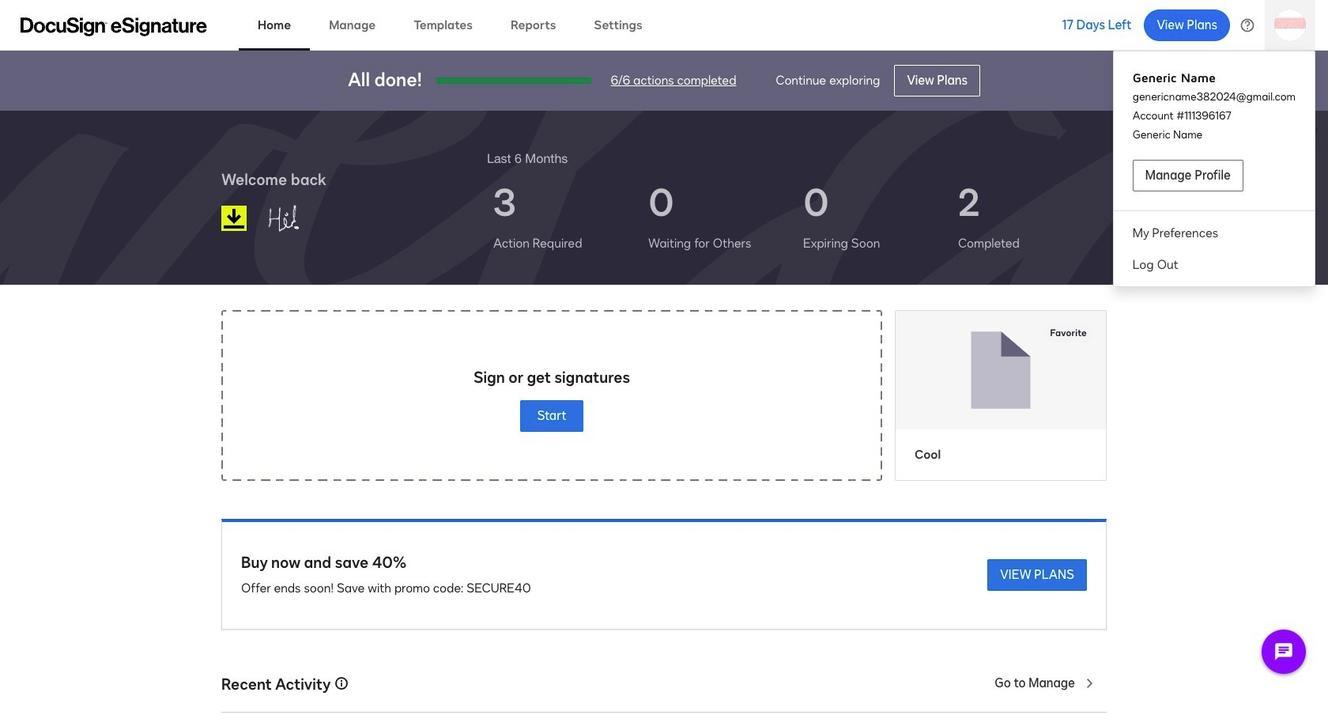 Task type: locate. For each thing, give the bounding box(es) containing it.
docusignlogo image
[[221, 206, 247, 231]]

generic name image
[[260, 198, 342, 239]]

account navigation element
[[1114, 57, 1315, 280]]

docusign esignature image
[[21, 17, 207, 36]]

heading
[[487, 149, 568, 168]]

list
[[487, 168, 1107, 266]]



Task type: vqa. For each thing, say whether or not it's contained in the screenshot.
number field
no



Task type: describe. For each thing, give the bounding box(es) containing it.
your uploaded profile image image
[[1275, 9, 1307, 41]]

use cool image
[[896, 311, 1107, 429]]



